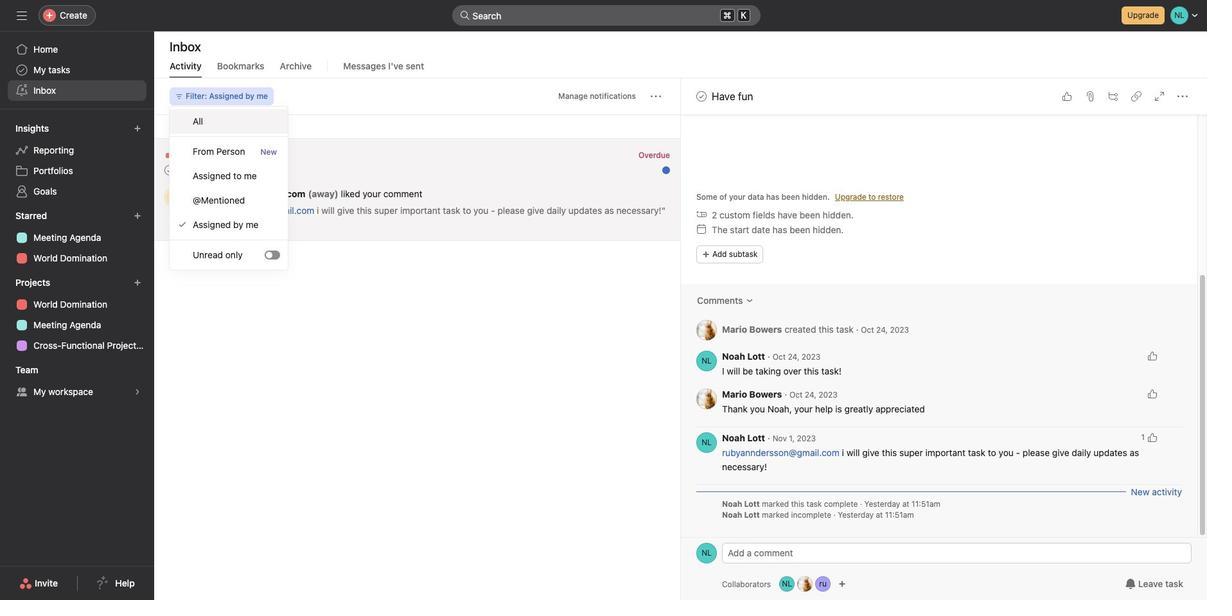 Task type: locate. For each thing, give the bounding box(es) containing it.
3 open user profile image from the top
[[696, 543, 717, 563]]

attachments: add a file to this task, have fun image
[[1085, 91, 1095, 102]]

archive notifications image
[[656, 154, 666, 164]]

mark complete image
[[694, 89, 709, 104]]

projects element
[[0, 271, 154, 358]]

insights element
[[0, 117, 154, 204]]

more actions image
[[651, 91, 661, 102]]

0 likes. click to like this task image
[[1062, 91, 1072, 102]]

see details, my workspace image
[[134, 388, 141, 396]]

2 open user profile image from the top
[[696, 432, 717, 453]]

main content inside have fun dialog
[[681, 0, 1197, 537]]

1 horizontal spatial add or remove collaborators image
[[797, 576, 813, 592]]

1 add or remove collaborators image from the left
[[779, 576, 795, 592]]

open user profile image
[[696, 351, 717, 371], [696, 432, 717, 453]]

0 horizontal spatial add or remove collaborators image
[[779, 576, 795, 592]]

2 horizontal spatial add or remove collaborators image
[[815, 576, 831, 592]]

radio item
[[170, 109, 288, 134]]

1 open user profile image from the top
[[696, 351, 717, 371]]

0 vertical spatial open user profile image
[[696, 351, 717, 371]]

prominent image
[[460, 10, 470, 21]]

hide sidebar image
[[17, 10, 27, 21]]

1 vertical spatial open user profile image
[[696, 388, 717, 409]]

main content
[[681, 0, 1197, 537]]

Search tasks, projects, and more text field
[[452, 5, 760, 26]]

add or remove collaborators image
[[779, 576, 795, 592], [797, 576, 813, 592], [815, 576, 831, 592]]

open user profile image
[[696, 320, 717, 340], [696, 388, 717, 409], [696, 543, 717, 563]]

have fun dialog
[[681, 0, 1207, 600]]

Mark complete checkbox
[[694, 89, 709, 104]]

1 like. click to like this task comment image
[[1147, 432, 1158, 442]]

description document
[[682, 66, 1182, 143]]

add subtask image
[[1108, 91, 1118, 102]]

None field
[[452, 5, 760, 26]]

2 vertical spatial open user profile image
[[696, 543, 717, 563]]

1 vertical spatial open user profile image
[[696, 432, 717, 453]]

0 vertical spatial open user profile image
[[696, 320, 717, 340]]

open user profile image for 0 likes. click to like this task comment image
[[696, 351, 717, 371]]

more actions for this task image
[[1178, 91, 1188, 102]]

add to bookmarks image
[[635, 154, 646, 164]]



Task type: vqa. For each thing, say whether or not it's contained in the screenshot.
Teams ELEMENT at the bottom of page
yes



Task type: describe. For each thing, give the bounding box(es) containing it.
teams element
[[0, 358, 154, 405]]

1 open user profile image from the top
[[696, 320, 717, 340]]

0 likes. click to like this task comment image
[[1147, 351, 1158, 361]]

new insights image
[[134, 125, 141, 132]]

add or remove collaborators image
[[838, 580, 846, 588]]

starred element
[[0, 204, 154, 271]]

3 add or remove collaborators image from the left
[[815, 576, 831, 592]]

comments image
[[746, 297, 753, 304]]

copy task link image
[[1131, 91, 1142, 102]]

full screen image
[[1154, 91, 1165, 102]]

global element
[[0, 31, 154, 109]]

2 open user profile image from the top
[[696, 388, 717, 409]]

open user profile image for the 1 like. click to like this task comment image
[[696, 432, 717, 453]]

0 likes. click to like this task comment image
[[1147, 388, 1158, 399]]

new project or portfolio image
[[134, 279, 141, 287]]

2 add or remove collaborators image from the left
[[797, 576, 813, 592]]

add items to starred image
[[134, 212, 141, 220]]



